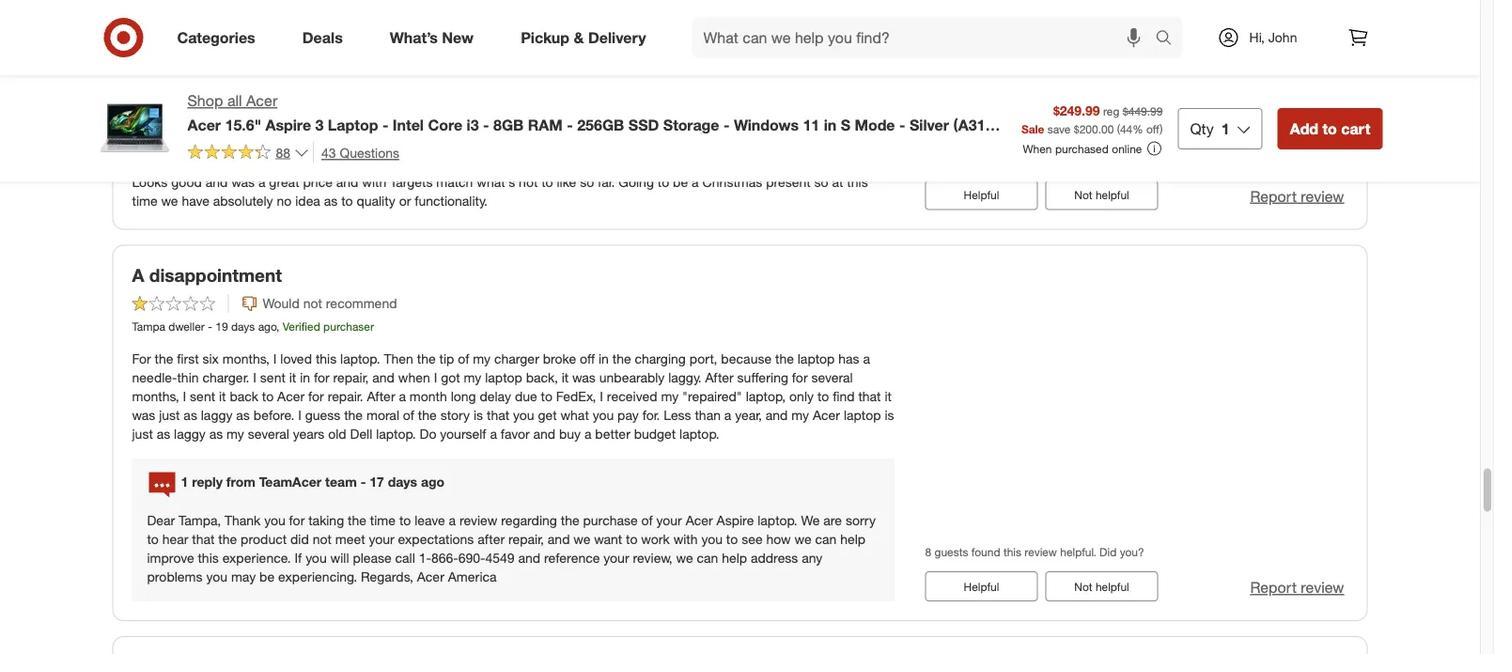 Task type: describe. For each thing, give the bounding box(es) containing it.
i left loved
[[273, 351, 277, 367]]

did you find this review helpful?
[[925, 153, 1086, 167]]

$449.99
[[1123, 104, 1163, 118]]

1 vertical spatial purchaser
[[323, 320, 374, 334]]

expectations
[[398, 531, 474, 548]]

to down dear
[[147, 531, 159, 548]]

report review for did you find this review helpful?
[[1250, 187, 1344, 205]]

and right 4549 on the left of the page
[[518, 550, 541, 566]]

windows
[[734, 115, 799, 134]]

delay
[[480, 388, 511, 405]]

to up get
[[541, 388, 553, 405]]

report review button for did you find this review helpful?
[[1250, 185, 1344, 207]]

0 horizontal spatial months,
[[132, 388, 179, 405]]

i down 'thin' at the left
[[183, 388, 186, 405]]

laggy.
[[668, 370, 702, 386]]

or
[[399, 192, 411, 208]]

not for helpful.
[[1075, 580, 1093, 594]]

0 vertical spatial your
[[657, 512, 682, 529]]

$249.99 reg $449.99 sale save $ 200.00 ( 44 % off )
[[1022, 102, 1163, 136]]

how
[[766, 531, 791, 548]]

it down charger.
[[219, 388, 226, 405]]

1 horizontal spatial months,
[[222, 351, 270, 367]]

and right price
[[336, 173, 358, 190]]

off inside $249.99 reg $449.99 sale save $ 200.00 ( 44 % off )
[[1147, 122, 1160, 136]]

add to cart button
[[1278, 108, 1383, 149]]

report for 8 guests found this review helpful. did you?
[[1250, 579, 1297, 597]]

from
[[226, 473, 256, 490]]

dear tampa, thank you for taking the time to leave a review regarding the purchase of your acer aspire laptop. we are sorry to hear that the product did not meet your expectations after repair, and we want to work with you to see how we can help improve this experience. if you will please call 1-866-690-4549 and reference your review, we can help address any problems you may be experiencing. regards, acer america
[[147, 512, 876, 585]]

you down the (a315-
[[946, 153, 964, 167]]

laptop. down than
[[680, 426, 720, 442]]

the up reference on the left of the page
[[561, 512, 580, 529]]

a right buy
[[585, 426, 592, 442]]

1 helpful button from the top
[[925, 4, 1038, 34]]

after
[[478, 531, 505, 548]]

team
[[325, 473, 357, 490]]

please
[[353, 550, 392, 566]]

What can we help you find? suggestions appear below search field
[[692, 17, 1160, 58]]

- left 17
[[361, 473, 366, 490]]

as down needle-
[[157, 426, 170, 442]]

you left may
[[206, 569, 227, 585]]

1 horizontal spatial can
[[815, 531, 837, 548]]

8 guests found this review helpful. did you?
[[925, 545, 1144, 559]]

the up needle-
[[155, 351, 173, 367]]

not helpful button for helpful?
[[1046, 180, 1158, 210]]

this inside looks good and was a great price and with targets match what's not to like so far. going to be a christmas present so at this time we have absolutely no idea as to quality or functionality.
[[847, 173, 868, 190]]

my up the less
[[661, 388, 679, 405]]

it down broke
[[562, 370, 569, 386]]

unbearably
[[599, 370, 665, 386]]

back
[[230, 388, 258, 405]]

866-
[[431, 550, 458, 566]]

0 horizontal spatial just
[[132, 426, 153, 442]]

helpful for found
[[964, 580, 999, 594]]

my down "back"
[[227, 426, 244, 442]]

1 reply from teamacer team - 17 days ago
[[181, 473, 445, 490]]

the left 'tip'
[[417, 351, 436, 367]]

88
[[276, 144, 290, 161]]

hi,
[[1250, 29, 1265, 46]]

quality
[[357, 192, 395, 208]]

0 vertical spatial verified
[[250, 142, 288, 156]]

a left christmas
[[692, 173, 699, 190]]

2 vertical spatial ago
[[421, 473, 445, 490]]

the up dell on the left bottom of page
[[344, 407, 363, 424]]

and down then
[[372, 370, 395, 386]]

what's
[[390, 28, 438, 47]]

1-
[[419, 550, 431, 566]]

1 vertical spatial that
[[487, 407, 510, 424]]

- right i3
[[483, 115, 489, 134]]

0 vertical spatial ago
[[226, 142, 244, 156]]

helpful for find
[[964, 188, 999, 202]]

pickup & delivery
[[521, 28, 646, 47]]

1 vertical spatial laggy
[[174, 426, 206, 442]]

got
[[441, 370, 460, 386]]

dell
[[350, 426, 372, 442]]

88 link
[[188, 142, 309, 165]]

laptop
[[328, 115, 378, 134]]

leave
[[415, 512, 445, 529]]

2 vertical spatial in
[[300, 370, 310, 386]]

0 vertical spatial ,
[[244, 142, 247, 156]]

the up unbearably
[[613, 351, 631, 367]]

- left intel
[[382, 115, 389, 134]]

0 vertical spatial 1
[[1222, 119, 1230, 138]]

taking
[[308, 512, 344, 529]]

charging
[[635, 351, 686, 367]]

see
[[742, 531, 763, 548]]

you right the 'if'
[[306, 550, 327, 566]]

this down the (a315-
[[989, 153, 1007, 167]]

years
[[293, 426, 325, 442]]

guests
[[935, 545, 968, 559]]

with inside dear tampa, thank you for taking the time to leave a review regarding the purchase of your acer aspire laptop. we are sorry to hear that the product did not meet your expectations after repair, and we want to work with you to see how we can help improve this experience. if you will please call 1-866-690-4549 and reference your review, we can help address any problems you may be experiencing. regards, acer america
[[674, 531, 698, 548]]

1 vertical spatial ,
[[276, 320, 279, 334]]

like
[[557, 173, 576, 190]]

1 horizontal spatial ago
[[258, 320, 276, 334]]

my right 'tip'
[[473, 351, 491, 367]]

work
[[641, 531, 670, 548]]

43 questions link
[[313, 142, 399, 163]]

- left 19
[[208, 320, 212, 334]]

5
[[189, 142, 196, 156]]

sorry
[[846, 512, 876, 529]]

laptop. down moral
[[376, 426, 416, 442]]

1 vertical spatial not
[[303, 295, 322, 312]]

a
[[132, 264, 144, 286]]

8
[[925, 545, 932, 559]]

to right only
[[818, 388, 829, 405]]

you down 'due'
[[513, 407, 534, 424]]

11
[[803, 115, 820, 134]]

1 horizontal spatial in
[[599, 351, 609, 367]]

time inside dear tampa, thank you for taking the time to leave a review regarding the purchase of your acer aspire laptop. we are sorry to hear that the product did not meet your expectations after repair, and we want to work with you to see how we can help improve this experience. if you will please call 1-866-690-4549 and reference your review, we can help address any problems you may be experiencing. regards, acer america
[[370, 512, 396, 529]]

43
[[322, 144, 336, 161]]

great price
[[132, 89, 228, 110]]

john
[[1269, 29, 1297, 46]]

1 horizontal spatial find
[[967, 153, 986, 167]]

when
[[398, 370, 430, 386]]

1 vertical spatial laptop
[[485, 370, 522, 386]]

for up guess
[[308, 388, 324, 405]]

(
[[1117, 122, 1120, 136]]

my up long on the bottom left of page
[[464, 370, 482, 386]]

intel
[[393, 115, 424, 134]]

have
[[182, 192, 209, 208]]

teamacer
[[259, 473, 322, 490]]

we inside looks good and was a great price and with targets match what's not to like so far. going to be a christmas present so at this time we have absolutely no idea as to quality or functionality.
[[161, 192, 178, 208]]

do
[[420, 426, 437, 442]]

a right has
[[863, 351, 870, 367]]

i left got
[[434, 370, 437, 386]]

0 vertical spatial several
[[812, 370, 853, 386]]

shop all acer acer 15.6" aspire 3 laptop - intel core i3 - 8gb ram - 256gb ssd storage - windows 11 in s mode - silver (a315- 58-350l)
[[188, 92, 1000, 153]]

budget
[[634, 426, 676, 442]]

not inside dear tampa, thank you for taking the time to leave a review regarding the purchase of your acer aspire laptop. we are sorry to hear that the product did not meet your expectations after repair, and we want to work with you to see how we can help improve this experience. if you will please call 1-866-690-4549 and reference your review, we can help address any problems you may be experiencing. regards, acer america
[[313, 531, 332, 548]]

- right ram on the left top
[[567, 115, 573, 134]]

address
[[751, 550, 798, 566]]

laptop. inside dear tampa, thank you for taking the time to leave a review regarding the purchase of your acer aspire laptop. we are sorry to hear that the product did not meet your expectations after repair, and we want to work with you to see how we can help improve this experience. if you will please call 1-866-690-4549 and reference your review, we can help address any problems you may be experiencing. regards, acer america
[[758, 512, 798, 529]]

2 horizontal spatial laptop
[[844, 407, 881, 424]]

online
[[1112, 141, 1142, 155]]

than
[[695, 407, 721, 424]]

for inside dear tampa, thank you for taking the time to leave a review regarding the purchase of your acer aspire laptop. we are sorry to hear that the product did not meet your expectations after repair, and we want to work with you to see how we can help improve this experience. if you will please call 1-866-690-4549 and reference your review, we can help address any problems you may be experiencing. regards, acer america
[[289, 512, 305, 529]]

the up the do
[[418, 407, 437, 424]]

of left 4
[[159, 142, 169, 156]]

it right only
[[885, 388, 892, 405]]

dear
[[147, 512, 175, 529]]

report for did you find this review helpful?
[[1250, 187, 1297, 205]]

0 horizontal spatial days
[[199, 142, 223, 156]]

purchased
[[1055, 141, 1109, 155]]

was inside looks good and was a great price and with targets match what's not to like so far. going to be a christmas present so at this time we have absolutely no idea as to quality or functionality.
[[231, 173, 255, 190]]

storage
[[663, 115, 719, 134]]

1 helpful from the top
[[964, 12, 999, 26]]

a right than
[[724, 407, 732, 424]]

for up the repair.
[[314, 370, 330, 386]]

what
[[561, 407, 589, 424]]

2 vertical spatial days
[[388, 473, 417, 490]]

1 horizontal spatial just
[[159, 407, 180, 424]]

1 vertical spatial sent
[[190, 388, 215, 405]]

questions
[[340, 144, 399, 161]]

price
[[303, 173, 333, 190]]

i up "back"
[[253, 370, 257, 386]]

a left great
[[258, 173, 265, 190]]

if
[[295, 550, 302, 566]]

1 horizontal spatial did
[[1100, 545, 1117, 559]]

charger.
[[202, 370, 249, 386]]

0 horizontal spatial did
[[925, 153, 942, 167]]

as down 'thin' at the left
[[184, 407, 197, 424]]

this inside dear tampa, thank you for taking the time to leave a review regarding the purchase of your acer aspire laptop. we are sorry to hear that the product did not meet your expectations after repair, and we want to work with you to see how we can help improve this experience. if you will please call 1-866-690-4549 and reference your review, we can help address any problems you may be experiencing. regards, acer america
[[198, 550, 219, 566]]

categories
[[177, 28, 255, 47]]

save
[[1048, 122, 1071, 136]]

and up reference on the left of the page
[[548, 531, 570, 548]]

1 vertical spatial 1
[[181, 473, 188, 490]]

reg
[[1103, 104, 1120, 118]]

of right 'tip'
[[458, 351, 469, 367]]

due
[[515, 388, 537, 405]]

to right want
[[626, 531, 638, 548]]

a disappointment
[[132, 264, 282, 286]]

- left "silver"
[[899, 115, 906, 134]]

purchase
[[583, 512, 638, 529]]

my down only
[[792, 407, 809, 424]]

200.00
[[1080, 122, 1114, 136]]

reply
[[192, 473, 223, 490]]

helpful?
[[1046, 153, 1086, 167]]

christmas
[[703, 173, 762, 190]]

i right fedex,
[[600, 388, 603, 405]]

find inside the for the first six months, i loved this laptop. then the tip of my charger broke off in the charging port, because the laptop has a needle-thin charger. i sent it in for repair, and when i got my laptop back, it was unbearably laggy. after suffering for several months, i sent it back to acer for repair. after a month long delay due to fedex, i received my "repaired" laptop, only to find that it was just as laggy as before. i guess the moral of the story is that you get what you pay for. less than a year, and my acer laptop is just as laggy as my several years old dell laptop. do yourself a favor and buy a better budget laptop.
[[833, 388, 855, 405]]

are
[[824, 512, 842, 529]]

mode
[[855, 115, 895, 134]]

to left leave
[[399, 512, 411, 529]]

time inside looks good and was a great price and with targets match what's not to like so far. going to be a christmas present so at this time we have absolutely no idea as to quality or functionality.
[[132, 192, 158, 208]]

be inside dear tampa, thank you for taking the time to leave a review regarding the purchase of your acer aspire laptop. we are sorry to hear that the product did not meet your expectations after repair, and we want to work with you to see how we can help improve this experience. if you will please call 1-866-690-4549 and reference your review, we can help address any problems you may be experiencing. regards, acer america
[[259, 569, 275, 585]]

1 vertical spatial days
[[231, 320, 255, 334]]

0 vertical spatial laggy
[[201, 407, 233, 424]]

may
[[231, 569, 256, 585]]

deals
[[302, 28, 343, 47]]

favor
[[501, 426, 530, 442]]

2 horizontal spatial that
[[858, 388, 881, 405]]

sale
[[1022, 122, 1045, 136]]



Task type: locate. For each thing, give the bounding box(es) containing it.
this right the found
[[1004, 545, 1022, 559]]

0 vertical spatial months,
[[222, 351, 270, 367]]

disappointment
[[149, 264, 282, 286]]

to left like
[[542, 173, 553, 190]]

1 vertical spatial was
[[572, 370, 596, 386]]

purchaser
[[291, 142, 342, 156], [323, 320, 374, 334]]

0 horizontal spatial ,
[[244, 142, 247, 156]]

regarding
[[501, 512, 557, 529]]

can right review,
[[697, 550, 718, 566]]

of
[[159, 142, 169, 156], [458, 351, 469, 367], [403, 407, 414, 424], [642, 512, 653, 529]]

less
[[664, 407, 691, 424]]

off
[[1147, 122, 1160, 136], [580, 351, 595, 367]]

1 vertical spatial report
[[1250, 579, 1297, 597]]

helpful button for find
[[925, 180, 1038, 210]]

2 helpful button from the top
[[925, 180, 1038, 210]]

suffering
[[737, 370, 789, 386]]

not down the helpful?
[[1075, 188, 1093, 202]]

1 vertical spatial off
[[580, 351, 595, 367]]

1 horizontal spatial with
[[674, 531, 698, 548]]

a right leave
[[449, 512, 456, 529]]

1 horizontal spatial help
[[840, 531, 866, 548]]

match
[[436, 173, 473, 190]]

helpful for helpful?
[[1096, 188, 1129, 202]]

great
[[132, 89, 179, 110]]

did
[[290, 531, 309, 548]]

you up the product
[[264, 512, 285, 529]]

ago up leave
[[421, 473, 445, 490]]

1 vertical spatial did
[[1100, 545, 1117, 559]]

1 not helpful from the top
[[1075, 12, 1129, 26]]

helpful for helpful.
[[1096, 580, 1129, 594]]

add
[[1290, 119, 1319, 138]]

0 vertical spatial after
[[705, 370, 734, 386]]

2 vertical spatial laptop
[[844, 407, 881, 424]]

it
[[289, 370, 296, 386], [562, 370, 569, 386], [219, 388, 226, 405], [885, 388, 892, 405]]

as down "back"
[[236, 407, 250, 424]]

1 horizontal spatial several
[[812, 370, 853, 386]]

your up please
[[369, 531, 394, 548]]

aspire up 88
[[265, 115, 311, 134]]

2 not from the top
[[1075, 188, 1093, 202]]

2 horizontal spatial was
[[572, 370, 596, 386]]

0 horizontal spatial find
[[833, 388, 855, 405]]

2 report from the top
[[1250, 579, 1297, 597]]

1 horizontal spatial sent
[[260, 370, 286, 386]]

0 vertical spatial can
[[815, 531, 837, 548]]

0 vertical spatial aspire
[[265, 115, 311, 134]]

gma of 4 - 5 days ago , verified purchaser
[[132, 142, 342, 156]]

we up reference on the left of the page
[[574, 531, 591, 548]]

,
[[244, 142, 247, 156], [276, 320, 279, 334]]

not helpful left search button
[[1075, 12, 1129, 26]]

0 vertical spatial days
[[199, 142, 223, 156]]

1 vertical spatial helpful
[[1096, 188, 1129, 202]]

you up better
[[593, 407, 614, 424]]

be down experience.
[[259, 569, 275, 585]]

laggy
[[201, 407, 233, 424], [174, 426, 206, 442]]

the up suffering
[[775, 351, 794, 367]]

and down laptop,
[[766, 407, 788, 424]]

-
[[382, 115, 389, 134], [483, 115, 489, 134], [567, 115, 573, 134], [724, 115, 730, 134], [899, 115, 906, 134], [182, 142, 186, 156], [208, 320, 212, 334], [361, 473, 366, 490]]

far.
[[598, 173, 615, 190]]

0 vertical spatial purchaser
[[291, 142, 342, 156]]

%
[[1133, 122, 1143, 136]]

1 vertical spatial verified
[[283, 320, 320, 334]]

1 vertical spatial helpful button
[[925, 180, 1038, 210]]

0 vertical spatial not helpful
[[1075, 12, 1129, 26]]

i up years
[[298, 407, 302, 424]]

tampa
[[132, 320, 165, 334]]

help
[[840, 531, 866, 548], [722, 550, 747, 566]]

because
[[721, 351, 772, 367]]

add to cart
[[1290, 119, 1371, 138]]

review
[[1010, 153, 1042, 167], [1301, 187, 1344, 205], [459, 512, 497, 529], [1025, 545, 1057, 559], [1301, 579, 1344, 597]]

as up reply
[[209, 426, 223, 442]]

1 is from the left
[[474, 407, 483, 424]]

your up work at the bottom left
[[657, 512, 682, 529]]

delivery
[[588, 28, 646, 47]]

1 so from the left
[[580, 173, 594, 190]]

1 report review button from the top
[[1250, 185, 1344, 207]]

back,
[[526, 370, 558, 386]]

2 report review from the top
[[1250, 579, 1344, 597]]

1 vertical spatial just
[[132, 426, 153, 442]]

search button
[[1147, 17, 1192, 62]]

1 left reply
[[181, 473, 188, 490]]

0 horizontal spatial that
[[192, 531, 215, 548]]

0 vertical spatial find
[[967, 153, 986, 167]]

did down "silver"
[[925, 153, 942, 167]]

acer
[[246, 92, 277, 110], [188, 115, 221, 134], [277, 388, 305, 405], [813, 407, 840, 424], [686, 512, 713, 529], [417, 569, 444, 585]]

i3
[[467, 115, 479, 134]]

laptop up delay
[[485, 370, 522, 386]]

this right at
[[847, 173, 868, 190]]

2 vertical spatial that
[[192, 531, 215, 548]]

1 horizontal spatial is
[[885, 407, 894, 424]]

not for helpful?
[[1075, 188, 1093, 202]]

after up moral
[[367, 388, 395, 405]]

laptop. left then
[[340, 351, 380, 367]]

not helpful button down helpful.
[[1046, 572, 1158, 602]]

)
[[1160, 122, 1163, 136]]

report
[[1250, 187, 1297, 205], [1250, 579, 1297, 597]]

with right work at the bottom left
[[674, 531, 698, 548]]

1 vertical spatial time
[[370, 512, 396, 529]]

not down taking
[[313, 531, 332, 548]]

1 horizontal spatial was
[[231, 173, 255, 190]]

1 horizontal spatial 1
[[1222, 119, 1230, 138]]

my
[[473, 351, 491, 367], [464, 370, 482, 386], [661, 388, 679, 405], [792, 407, 809, 424], [227, 426, 244, 442]]

1 vertical spatial be
[[259, 569, 275, 585]]

not inside looks good and was a great price and with targets match what's not to like so far. going to be a christmas present so at this time we have absolutely no idea as to quality or functionality.
[[519, 173, 538, 190]]

categories link
[[161, 17, 279, 58]]

report review button
[[1250, 185, 1344, 207], [1250, 577, 1344, 599]]

0 vertical spatial that
[[858, 388, 881, 405]]

3 not from the top
[[1075, 580, 1093, 594]]

of inside dear tampa, thank you for taking the time to leave a review regarding the purchase of your acer aspire laptop. we are sorry to hear that the product did not meet your expectations after repair, and we want to work with you to see how we can help improve this experience. if you will please call 1-866-690-4549 and reference your review, we can help address any problems you may be experiencing. regards, acer america
[[642, 512, 653, 529]]

repair, inside dear tampa, thank you for taking the time to leave a review regarding the purchase of your acer aspire laptop. we are sorry to hear that the product did not meet your expectations after repair, and we want to work with you to see how we can help improve this experience. if you will please call 1-866-690-4549 and reference your review, we can help address any problems you may be experiencing. regards, acer america
[[508, 531, 544, 548]]

0 horizontal spatial several
[[248, 426, 289, 442]]

when purchased online
[[1023, 141, 1142, 155]]

1 vertical spatial help
[[722, 550, 747, 566]]

0 horizontal spatial repair,
[[333, 370, 369, 386]]

ssd
[[629, 115, 659, 134]]

1 vertical spatial helpful
[[964, 188, 999, 202]]

2 not helpful from the top
[[1075, 188, 1129, 202]]

core
[[428, 115, 463, 134]]

your down want
[[604, 550, 629, 566]]

1 vertical spatial find
[[833, 388, 855, 405]]

1 vertical spatial months,
[[132, 388, 179, 405]]

at
[[832, 173, 844, 190]]

and up have
[[206, 173, 228, 190]]

is
[[474, 407, 483, 424], [885, 407, 894, 424]]

when
[[1023, 141, 1052, 155]]

0 vertical spatial laptop
[[798, 351, 835, 367]]

to right going
[[658, 173, 669, 190]]

not
[[1075, 12, 1093, 26], [1075, 188, 1093, 202], [1075, 580, 1093, 594]]

0 horizontal spatial can
[[697, 550, 718, 566]]

repair, down regarding
[[508, 531, 544, 548]]

0 horizontal spatial in
[[300, 370, 310, 386]]

as down price
[[324, 192, 338, 208]]

repair, for after
[[333, 370, 369, 386]]

in inside shop all acer acer 15.6" aspire 3 laptop - intel core i3 - 8gb ram - 256gb ssd storage - windows 11 in s mode - silver (a315- 58-350l)
[[824, 115, 837, 134]]

$
[[1074, 122, 1080, 136]]

for up only
[[792, 370, 808, 386]]

aspire inside shop all acer acer 15.6" aspire 3 laptop - intel core i3 - 8gb ram - 256gb ssd storage - windows 11 in s mode - silver (a315- 58-350l)
[[265, 115, 311, 134]]

was
[[231, 173, 255, 190], [572, 370, 596, 386], [132, 407, 155, 424]]

0 vertical spatial repair,
[[333, 370, 369, 386]]

review inside dear tampa, thank you for taking the time to leave a review regarding the purchase of your acer aspire laptop. we are sorry to hear that the product did not meet your expectations after repair, and we want to work with you to see how we can help improve this experience. if you will please call 1-866-690-4549 and reference your review, we can help address any problems you may be experiencing. regards, acer america
[[459, 512, 497, 529]]

dweller
[[169, 320, 205, 334]]

1 not from the top
[[1075, 12, 1093, 26]]

we down we
[[795, 531, 812, 548]]

a down when in the left bottom of the page
[[399, 388, 406, 405]]

the down thank on the bottom left of page
[[218, 531, 237, 548]]

0 horizontal spatial ago
[[226, 142, 244, 156]]

with inside looks good and was a great price and with targets match what's not to like so far. going to be a christmas present so at this time we have absolutely no idea as to quality or functionality.
[[362, 173, 387, 190]]

and down get
[[533, 426, 556, 442]]

it down loved
[[289, 370, 296, 386]]

we
[[801, 512, 820, 529]]

gma
[[132, 142, 156, 156]]

to up 'before.'
[[262, 388, 274, 405]]

a inside dear tampa, thank you for taking the time to leave a review regarding the purchase of your acer aspire laptop. we are sorry to hear that the product did not meet your expectations after repair, and we want to work with you to see how we can help improve this experience. if you will please call 1-866-690-4549 and reference your review, we can help address any problems you may be experiencing. regards, acer america
[[449, 512, 456, 529]]

ago down the would
[[258, 320, 276, 334]]

0 vertical spatial did
[[925, 153, 942, 167]]

- right 4
[[182, 142, 186, 156]]

1 right qty
[[1222, 119, 1230, 138]]

- right storage
[[724, 115, 730, 134]]

and
[[206, 173, 228, 190], [336, 173, 358, 190], [372, 370, 395, 386], [766, 407, 788, 424], [533, 426, 556, 442], [548, 531, 570, 548], [518, 550, 541, 566]]

1 report review from the top
[[1250, 187, 1344, 205]]

0 vertical spatial not
[[519, 173, 538, 190]]

2 vertical spatial helpful button
[[925, 572, 1038, 602]]

not helpful button for helpful.
[[1046, 572, 1158, 602]]

days right 5
[[199, 142, 223, 156]]

2 helpful from the top
[[964, 188, 999, 202]]

0 vertical spatial report review
[[1250, 187, 1344, 205]]

1 horizontal spatial aspire
[[717, 512, 754, 529]]

0 vertical spatial help
[[840, 531, 866, 548]]

just
[[159, 407, 180, 424], [132, 426, 153, 442]]

so left "far."
[[580, 173, 594, 190]]

0 horizontal spatial sent
[[190, 388, 215, 405]]

2 vertical spatial not helpful button
[[1046, 572, 1158, 602]]

present
[[766, 173, 811, 190]]

2 vertical spatial helpful
[[1096, 580, 1129, 594]]

port,
[[690, 351, 718, 367]]

1 vertical spatial aspire
[[717, 512, 754, 529]]

1 horizontal spatial be
[[673, 173, 688, 190]]

3 not helpful button from the top
[[1046, 572, 1158, 602]]

not helpful down the helpful?
[[1075, 188, 1129, 202]]

0 vertical spatial just
[[159, 407, 180, 424]]

this inside the for the first six months, i loved this laptop. then the tip of my charger broke off in the charging port, because the laptop has a needle-thin charger. i sent it in for repair, and when i got my laptop back, it was unbearably laggy. after suffering for several months, i sent it back to acer for repair. after a month long delay due to fedex, i received my "repaired" laptop, only to find that it was just as laggy as before. i guess the moral of the story is that you get what you pay for. less than a year, and my acer laptop is just as laggy as my several years old dell laptop. do yourself a favor and buy a better budget laptop.
[[316, 351, 337, 367]]

the up meet on the left
[[348, 512, 367, 529]]

2 so from the left
[[814, 173, 829, 190]]

0 vertical spatial not helpful button
[[1046, 4, 1158, 34]]

to left quality
[[341, 192, 353, 208]]

1 helpful from the top
[[1096, 12, 1129, 26]]

off right %
[[1147, 122, 1160, 136]]

2 not helpful button from the top
[[1046, 180, 1158, 210]]

time down looks
[[132, 192, 158, 208]]

needle-
[[132, 370, 177, 386]]

not helpful for helpful?
[[1075, 188, 1129, 202]]

recommend
[[326, 295, 397, 312]]

purchaser down 3
[[291, 142, 342, 156]]

2 vertical spatial not
[[313, 531, 332, 548]]

was up fedex,
[[572, 370, 596, 386]]

pay
[[618, 407, 639, 424]]

you left "see"
[[702, 531, 723, 548]]

0 vertical spatial report
[[1250, 187, 1297, 205]]

2 is from the left
[[885, 407, 894, 424]]

1 report from the top
[[1250, 187, 1297, 205]]

sent down 'thin' at the left
[[190, 388, 215, 405]]

verified down the would
[[283, 320, 320, 334]]

find down the (a315-
[[967, 153, 986, 167]]

with up quality
[[362, 173, 387, 190]]

problems
[[147, 569, 203, 585]]

not down helpful.
[[1075, 580, 1093, 594]]

off inside the for the first six months, i loved this laptop. then the tip of my charger broke off in the charging port, because the laptop has a needle-thin charger. i sent it in for repair, and when i got my laptop back, it was unbearably laggy. after suffering for several months, i sent it back to acer for repair. after a month long delay due to fedex, i received my "repaired" laptop, only to find that it was just as laggy as before. i guess the moral of the story is that you get what you pay for. less than a year, and my acer laptop is just as laggy as my several years old dell laptop. do yourself a favor and buy a better budget laptop.
[[580, 351, 595, 367]]

tampa dweller - 19 days ago , verified purchaser
[[132, 320, 374, 334]]

2 vertical spatial helpful
[[964, 580, 999, 594]]

0 horizontal spatial laptop
[[485, 370, 522, 386]]

several down has
[[812, 370, 853, 386]]

help down sorry
[[840, 531, 866, 548]]

verified
[[250, 142, 288, 156], [283, 320, 320, 334]]

0 vertical spatial not
[[1075, 12, 1093, 26]]

a left favor
[[490, 426, 497, 442]]

1 vertical spatial your
[[369, 531, 394, 548]]

&
[[574, 28, 584, 47]]

verified down 15.6"
[[250, 142, 288, 156]]

as inside looks good and was a great price and with targets match what's not to like so far. going to be a christmas present so at this time we have absolutely no idea as to quality or functionality.
[[324, 192, 338, 208]]

0 horizontal spatial time
[[132, 192, 158, 208]]

2 vertical spatial your
[[604, 550, 629, 566]]

1 vertical spatial with
[[674, 531, 698, 548]]

not left search button
[[1075, 12, 1093, 26]]

2 horizontal spatial your
[[657, 512, 682, 529]]

aspire up "see"
[[717, 512, 754, 529]]

old
[[328, 426, 347, 442]]

before.
[[254, 407, 295, 424]]

0 vertical spatial be
[[673, 173, 688, 190]]

0 horizontal spatial was
[[132, 407, 155, 424]]

2 report review button from the top
[[1250, 577, 1344, 599]]

days right 17
[[388, 473, 417, 490]]

helpful button for found
[[925, 572, 1038, 602]]

256gb
[[577, 115, 624, 134]]

of right moral
[[403, 407, 414, 424]]

find
[[967, 153, 986, 167], [833, 388, 855, 405]]

0 horizontal spatial help
[[722, 550, 747, 566]]

8gb
[[493, 115, 524, 134]]

tip
[[439, 351, 454, 367]]

0 vertical spatial with
[[362, 173, 387, 190]]

1 horizontal spatial after
[[705, 370, 734, 386]]

review,
[[633, 550, 673, 566]]

to right add
[[1323, 119, 1337, 138]]

2 helpful from the top
[[1096, 188, 1129, 202]]

report review button for 8 guests found this review helpful. did you?
[[1250, 577, 1344, 599]]

only
[[790, 388, 814, 405]]

repair, up the repair.
[[333, 370, 369, 386]]

be inside looks good and was a great price and with targets match what's not to like so far. going to be a christmas present so at this time we have absolutely no idea as to quality or functionality.
[[673, 173, 688, 190]]

1 not helpful button from the top
[[1046, 4, 1158, 34]]

regards,
[[361, 569, 413, 585]]

1 vertical spatial several
[[248, 426, 289, 442]]

we right review,
[[676, 550, 693, 566]]

search
[[1147, 30, 1192, 48]]

has
[[839, 351, 860, 367]]

repair.
[[328, 388, 363, 405]]

0 horizontal spatial be
[[259, 569, 275, 585]]

helpful.
[[1060, 545, 1097, 559]]

laptop down has
[[844, 407, 881, 424]]

not helpful for helpful.
[[1075, 580, 1129, 594]]

3 not helpful from the top
[[1075, 580, 1129, 594]]

not helpful button down the helpful?
[[1046, 180, 1158, 210]]

0 vertical spatial helpful button
[[925, 4, 1038, 34]]

was up absolutely
[[231, 173, 255, 190]]

aspire
[[265, 115, 311, 134], [717, 512, 754, 529]]

after up "repaired"
[[705, 370, 734, 386]]

you
[[946, 153, 964, 167], [513, 407, 534, 424], [593, 407, 614, 424], [264, 512, 285, 529], [702, 531, 723, 548], [306, 550, 327, 566], [206, 569, 227, 585]]

fedex,
[[556, 388, 596, 405]]

month
[[410, 388, 447, 405]]

product
[[241, 531, 287, 548]]

58-
[[188, 134, 210, 153]]

several down 'before.'
[[248, 426, 289, 442]]

0 vertical spatial helpful
[[964, 12, 999, 26]]

2 vertical spatial was
[[132, 407, 155, 424]]

, down the would
[[276, 320, 279, 334]]

that inside dear tampa, thank you for taking the time to leave a review regarding the purchase of your acer aspire laptop. we are sorry to hear that the product did not meet your expectations after repair, and we want to work with you to see how we can help improve this experience. if you will please call 1-866-690-4549 and reference your review, we can help address any problems you may be experiencing. regards, acer america
[[192, 531, 215, 548]]

laptop left has
[[798, 351, 835, 367]]

aspire inside dear tampa, thank you for taking the time to leave a review regarding the purchase of your acer aspire laptop. we are sorry to hear that the product did not meet your expectations after repair, and we want to work with you to see how we can help improve this experience. if you will please call 1-866-690-4549 and reference your review, we can help address any problems you may be experiencing. regards, acer america
[[717, 512, 754, 529]]

repair, for 4549
[[508, 531, 544, 548]]

43 questions
[[322, 144, 399, 161]]

3 helpful from the top
[[1096, 580, 1129, 594]]

would not recommend
[[263, 295, 397, 312]]

moral
[[366, 407, 399, 424]]

0 horizontal spatial is
[[474, 407, 483, 424]]

image of acer 15.6" aspire 3 laptop - intel core i3 - 8gb ram - 256gb ssd storage - windows 11 in s mode - silver (a315-58-350l) image
[[97, 90, 172, 165]]

for up did
[[289, 512, 305, 529]]

to inside button
[[1323, 119, 1337, 138]]

0 horizontal spatial so
[[580, 173, 594, 190]]

repair, inside the for the first six months, i loved this laptop. then the tip of my charger broke off in the charging port, because the laptop has a needle-thin charger. i sent it in for repair, and when i got my laptop back, it was unbearably laggy. after suffering for several months, i sent it back to acer for repair. after a month long delay due to fedex, i received my "repaired" laptop, only to find that it was just as laggy as before. i guess the moral of the story is that you get what you pay for. less than a year, and my acer laptop is just as laggy as my several years old dell laptop. do yourself a favor and buy a better budget laptop.
[[333, 370, 369, 386]]

sent down loved
[[260, 370, 286, 386]]

helpful
[[964, 12, 999, 26], [964, 188, 999, 202], [964, 580, 999, 594]]

0 horizontal spatial after
[[367, 388, 395, 405]]

purchaser down the recommend on the left of page
[[323, 320, 374, 334]]

3 helpful from the top
[[964, 580, 999, 594]]

1 horizontal spatial so
[[814, 173, 829, 190]]

0 horizontal spatial with
[[362, 173, 387, 190]]

be
[[673, 173, 688, 190], [259, 569, 275, 585]]

not
[[519, 173, 538, 190], [303, 295, 322, 312], [313, 531, 332, 548]]

3 helpful button from the top
[[925, 572, 1038, 602]]

report review for 8 guests found this review helpful. did you?
[[1250, 579, 1344, 597]]

for.
[[643, 407, 660, 424]]

to left "see"
[[726, 531, 738, 548]]



Task type: vqa. For each thing, say whether or not it's contained in the screenshot.
the Epoch Games Super Mario Piranha Plant Escape! Game image
no



